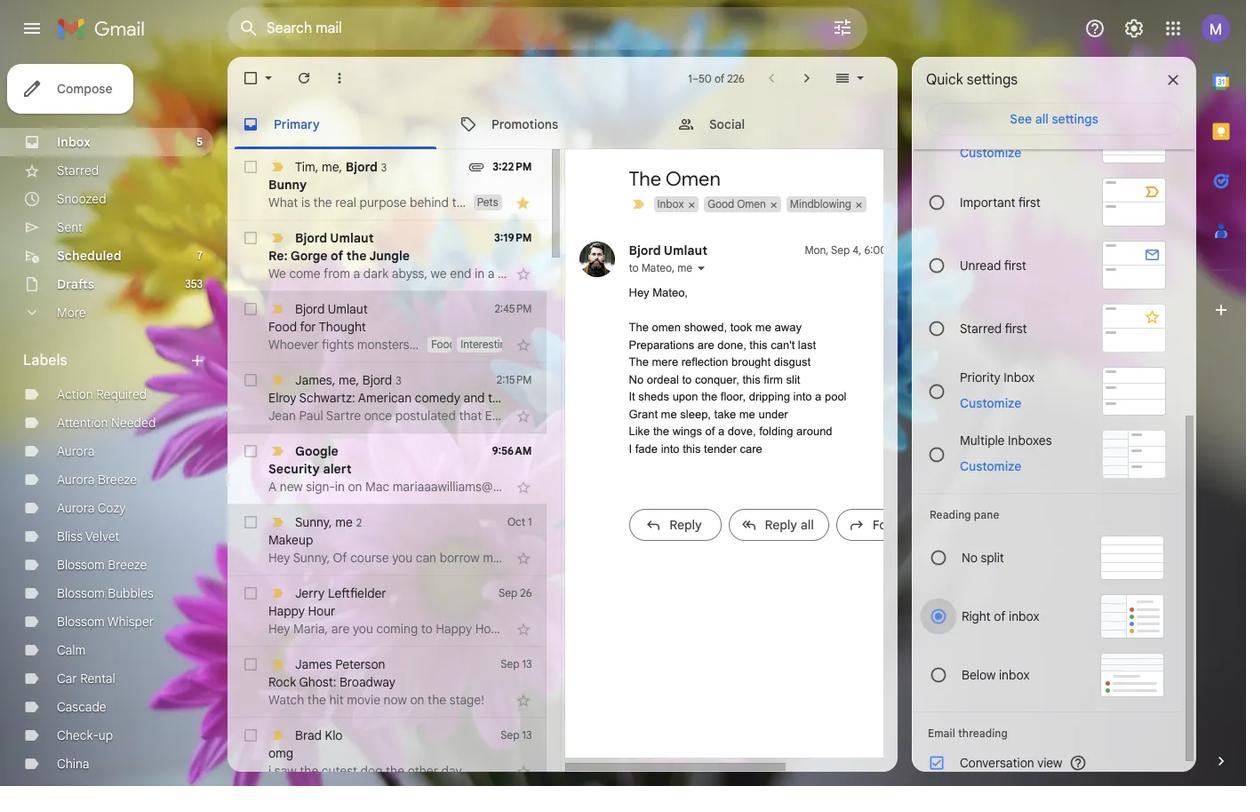 Task type: locate. For each thing, give the bounding box(es) containing it.
this down "wings"
[[683, 442, 701, 456]]

all inside the omen "main content"
[[801, 517, 814, 533]]

0 vertical spatial 1
[[688, 72, 692, 85]]

customize down priority inbox
[[960, 395, 1022, 411]]

important according to google magic. switch
[[268, 300, 286, 318], [268, 443, 286, 460], [268, 514, 286, 532]]

2 vertical spatial customize
[[960, 458, 1022, 474]]

1 vertical spatial breeze
[[108, 557, 147, 573]]

0 vertical spatial all
[[1035, 111, 1049, 127]]

into down slit
[[793, 390, 812, 404]]

first for starred first
[[1005, 320, 1027, 336]]

1 vertical spatial happy
[[436, 621, 472, 637]]

blossom up calm link
[[57, 614, 105, 630]]

floor,
[[721, 390, 746, 404]]

the right like on the right
[[653, 425, 669, 438]]

aurora down aurora link
[[57, 472, 95, 488]]

0 vertical spatial 3
[[381, 160, 387, 174]]

, left 2
[[329, 514, 332, 530]]

1 vertical spatial blossom
[[57, 586, 105, 602]]

1 important according to google magic. switch from the top
[[268, 300, 286, 318]]

inbox down the omen
[[657, 197, 684, 211]]

james up schwartz: on the left
[[295, 372, 332, 388]]

james up the ghost:
[[295, 657, 332, 673]]

4 row from the top
[[228, 363, 579, 434]]

no up it
[[629, 373, 644, 386]]

customize down the multiple
[[960, 458, 1022, 474]]

happy left hour? on the left bottom of page
[[436, 621, 472, 637]]

omen
[[666, 167, 721, 191], [737, 197, 766, 211]]

aurora
[[57, 444, 95, 460], [57, 472, 95, 488], [57, 500, 95, 516]]

starred up snoozed link
[[57, 163, 99, 179]]

2 customize button from the top
[[949, 392, 1032, 414]]

1 vertical spatial important mainly because you often read messages with this label. switch
[[268, 372, 286, 389]]

2 sep 13 from the top
[[501, 729, 532, 742]]

stage!
[[450, 692, 484, 708]]

3 row from the top
[[228, 292, 546, 363]]

2 vertical spatial important according to google magic. switch
[[268, 514, 286, 532]]

see all settings button
[[926, 103, 1182, 135]]

leftfielder
[[328, 586, 386, 602]]

important mainly because you often read messages with this label. switch for tim
[[268, 158, 286, 176]]

upon
[[673, 390, 698, 404]]

first right unread
[[1004, 257, 1027, 273]]

see all settings
[[1010, 111, 1098, 127]]

the up inbox button
[[629, 167, 662, 191]]

tim , me , bjord 3
[[295, 159, 387, 175]]

2 horizontal spatial inbox
[[1004, 369, 1035, 385]]

customize button down priority inbox
[[949, 392, 1032, 414]]

bjord umlaut up to mateo , me at the top of the page
[[629, 243, 708, 259]]

television
[[488, 390, 541, 406]]

0 horizontal spatial are
[[331, 621, 350, 637]]

for
[[300, 319, 316, 335]]

1 vertical spatial customize
[[960, 395, 1022, 411]]

quick
[[926, 71, 963, 89]]

umlaut up thought
[[328, 301, 368, 317]]

omen inside 'good omen' button
[[737, 197, 766, 211]]

to up 'upon'
[[682, 373, 692, 386]]

important mainly because you often read messages with this label. switch up bunny
[[268, 158, 286, 176]]

1 vertical spatial omen
[[737, 197, 766, 211]]

bjord down primary tab
[[346, 159, 378, 175]]

sep inside "cell"
[[831, 244, 850, 257]]

food left interesting
[[431, 338, 456, 351]]

1 horizontal spatial happy
[[436, 621, 472, 637]]

3 the from the top
[[629, 356, 649, 369]]

primary
[[274, 116, 320, 132]]

the for the omen
[[629, 167, 662, 191]]

0 vertical spatial into
[[793, 390, 812, 404]]

this
[[750, 338, 768, 352], [743, 373, 761, 386], [683, 442, 701, 456]]

7
[[197, 249, 203, 262]]

bjord up for
[[295, 301, 325, 317]]

2
[[356, 516, 362, 529]]

tab list
[[1197, 57, 1246, 723], [228, 100, 898, 149]]

1 horizontal spatial to
[[629, 261, 639, 275]]

breeze up bubbles
[[108, 557, 147, 573]]

of inside row
[[331, 248, 343, 264]]

james
[[295, 372, 332, 388], [295, 657, 332, 673]]

important according to google magic. switch up makeup
[[268, 514, 286, 532]]

this down brought
[[743, 373, 761, 386]]

0 vertical spatial omen
[[666, 167, 721, 191]]

6 row from the top
[[228, 505, 546, 576]]

i
[[629, 442, 632, 456]]

1 horizontal spatial starred
[[960, 320, 1002, 336]]

aurora down the attention
[[57, 444, 95, 460]]

2:45 pm
[[495, 302, 532, 316]]

starred up priority
[[960, 320, 1002, 336]]

important according to google magic. switch for bjord umlaut
[[268, 300, 286, 318]]

car rental
[[57, 671, 115, 687]]

settings inside button
[[1052, 111, 1098, 127]]

james for ,
[[295, 372, 332, 388]]

promotions
[[492, 116, 558, 132]]

important according to google magic. switch for google
[[268, 443, 286, 460]]

needed
[[111, 415, 156, 431]]

omen
[[652, 321, 681, 334]]

happy
[[268, 604, 305, 620], [436, 621, 472, 637]]

blossom bubbles
[[57, 586, 154, 602]]

1 horizontal spatial no
[[962, 550, 978, 566]]

row containing james peterson rock ghost: broadway watch the hit movie now on the stage!
[[228, 647, 546, 718]]

search mail image
[[233, 12, 265, 44]]

1 vertical spatial customize button
[[949, 392, 1032, 414]]

1 horizontal spatial food
[[431, 338, 456, 351]]

right
[[962, 609, 991, 625]]

inboxes
[[1008, 432, 1052, 448]]

tab list containing primary
[[228, 100, 898, 149]]

1 13 from the top
[[522, 658, 532, 671]]

important according to google magic. switch up security
[[268, 443, 286, 460]]

breeze up cozy
[[98, 472, 137, 488]]

1 customize from the top
[[960, 145, 1022, 161]]

1 vertical spatial are
[[331, 621, 350, 637]]

a
[[815, 390, 822, 404], [718, 425, 725, 438]]

0 vertical spatial important mainly because you often read messages with this label. switch
[[268, 158, 286, 176]]

aurora for aurora breeze
[[57, 472, 95, 488]]

1 right the 'oct'
[[528, 516, 532, 529]]

mindblowing button
[[787, 196, 853, 212]]

important mainly because you often read messages with this label. switch up elroy
[[268, 372, 286, 389]]

inbox inside button
[[657, 197, 684, 211]]

all
[[1035, 111, 1049, 127], [801, 517, 814, 533]]

food
[[268, 319, 297, 335], [431, 338, 456, 351]]

good
[[708, 197, 735, 211]]

labels heading
[[23, 352, 188, 370]]

required
[[96, 387, 147, 403]]

1 horizontal spatial all
[[1035, 111, 1049, 127]]

food for food for thought
[[268, 319, 297, 335]]

2 aurora from the top
[[57, 472, 95, 488]]

james inside james peterson rock ghost: broadway watch the hit movie now on the stage!
[[295, 657, 332, 673]]

inbox right the below
[[999, 668, 1030, 684]]

into
[[793, 390, 812, 404], [661, 442, 680, 456]]

customize down see
[[960, 145, 1022, 161]]

more
[[57, 305, 86, 321]]

into right fade
[[661, 442, 680, 456]]

inbox up starred link
[[57, 134, 91, 150]]

1 blossom from the top
[[57, 557, 105, 573]]

50
[[699, 72, 712, 85]]

1 vertical spatial 3
[[396, 374, 401, 387]]

13 for james peterson rock ghost: broadway watch the hit movie now on the stage!
[[522, 658, 532, 671]]

1 horizontal spatial inbox
[[657, 197, 684, 211]]

the down the conquer,
[[702, 390, 718, 404]]

0 horizontal spatial inbox
[[57, 134, 91, 150]]

reading pane element
[[930, 508, 1165, 522]]

9 row from the top
[[228, 718, 546, 787]]

inbox right the "right"
[[1009, 609, 1040, 625]]

4,
[[853, 244, 862, 257]]

1 important mainly because you often read messages with this label. switch from the top
[[268, 158, 286, 176]]

5 row from the top
[[228, 434, 546, 505]]

1 vertical spatial to
[[682, 373, 692, 386]]

0 vertical spatial customize button
[[949, 142, 1032, 164]]

1 vertical spatial starred
[[960, 320, 1002, 336]]

3 for james
[[396, 374, 401, 387]]

blossom for blossom whisper
[[57, 614, 105, 630]]

1 sep 13 from the top
[[501, 658, 532, 671]]

settings right see
[[1052, 111, 1098, 127]]

1 vertical spatial first
[[1004, 257, 1027, 273]]

me right took
[[755, 321, 772, 334]]

starred inside 'labels' navigation
[[57, 163, 99, 179]]

0 horizontal spatial no
[[629, 373, 644, 386]]

the
[[346, 248, 367, 264], [702, 390, 718, 404], [653, 425, 669, 438], [307, 692, 326, 708], [428, 692, 446, 708], [300, 764, 318, 780], [386, 764, 405, 780]]

bjord up gorge
[[295, 230, 327, 246]]

1 horizontal spatial 3
[[396, 374, 401, 387]]

quick settings element
[[926, 71, 1018, 103]]

mateo
[[642, 261, 672, 275]]

0 horizontal spatial 3
[[381, 160, 387, 174]]

row
[[228, 149, 546, 220], [228, 220, 546, 292], [228, 292, 546, 363], [228, 363, 579, 434], [228, 434, 546, 505], [228, 505, 546, 576], [228, 576, 546, 647], [228, 647, 546, 718], [228, 718, 546, 787]]

1 vertical spatial settings
[[1052, 111, 1098, 127]]

0 vertical spatial sep 13
[[501, 658, 532, 671]]

0 vertical spatial important according to google magic. switch
[[268, 300, 286, 318]]

me up schwartz: on the left
[[339, 372, 356, 388]]

0 horizontal spatial hey
[[268, 621, 290, 637]]

1 vertical spatial food
[[431, 338, 456, 351]]

0 vertical spatial starred
[[57, 163, 99, 179]]

a left the pool
[[815, 390, 822, 404]]

3 down primary tab
[[381, 160, 387, 174]]

0 horizontal spatial happy
[[268, 604, 305, 620]]

me left 2
[[335, 514, 353, 530]]

0 vertical spatial a
[[815, 390, 822, 404]]

3 up american
[[396, 374, 401, 387]]

to right coming
[[421, 621, 433, 637]]

0 vertical spatial no
[[629, 373, 644, 386]]

,
[[315, 159, 319, 175], [339, 159, 342, 175], [672, 261, 675, 275], [332, 372, 335, 388], [356, 372, 359, 388], [329, 514, 332, 530]]

happy down jerry in the bottom left of the page
[[268, 604, 305, 620]]

blossom for blossom bubbles
[[57, 586, 105, 602]]

brad klo omg i saw the cutest dog the other day
[[268, 728, 462, 780]]

aurora up bliss
[[57, 500, 95, 516]]

to left mateo
[[629, 261, 639, 275]]

this up brought
[[750, 338, 768, 352]]

hey down mateo
[[629, 286, 649, 300]]

snoozed
[[57, 191, 106, 207]]

important mainly because you often read messages with this label. switch
[[268, 158, 286, 176], [268, 372, 286, 389]]

mon, sep 4, 6:00 am
[[805, 244, 905, 257]]

0 vertical spatial james
[[295, 372, 332, 388]]

2 customize from the top
[[960, 395, 1022, 411]]

show details image
[[696, 263, 707, 274]]

of right the "right"
[[994, 609, 1006, 625]]

inbox right priority
[[1004, 369, 1035, 385]]

interesting
[[461, 338, 512, 351]]

of
[[715, 72, 725, 85], [331, 248, 343, 264], [705, 425, 715, 438], [994, 609, 1006, 625]]

customize button for multiple
[[949, 456, 1032, 477]]

0 horizontal spatial omen
[[666, 167, 721, 191]]

first up priority inbox
[[1005, 320, 1027, 336]]

me up dove,
[[739, 408, 755, 421]]

1 reply from the left
[[670, 517, 702, 533]]

customize button down the multiple
[[949, 456, 1032, 477]]

0 horizontal spatial starred
[[57, 163, 99, 179]]

None checkbox
[[242, 656, 260, 674], [242, 727, 260, 745], [242, 656, 260, 674], [242, 727, 260, 745]]

8 row from the top
[[228, 647, 546, 718]]

right of inbox
[[962, 609, 1040, 625]]

first for unread first
[[1004, 257, 1027, 273]]

2 vertical spatial to
[[421, 621, 433, 637]]

hey left maria,
[[268, 621, 290, 637]]

2 13 from the top
[[522, 729, 532, 742]]

food left for
[[268, 319, 297, 335]]

3 customize from the top
[[960, 458, 1022, 474]]

aurora link
[[57, 444, 95, 460]]

9:56 am
[[492, 444, 532, 458]]

klo
[[325, 728, 343, 744]]

2 vertical spatial first
[[1005, 320, 1027, 336]]

bubbles
[[108, 586, 154, 602]]

omen right "good"
[[737, 197, 766, 211]]

3 aurora from the top
[[57, 500, 95, 516]]

blossom down bliss velvet link on the bottom left
[[57, 557, 105, 573]]

of inside the omen showed, took me away preparations are done, this can't last the mere reflection brought disgust no ordeal to conquer, this firm slit it sheds upon the floor, dripping into a pool grant me sleep, take me under like the wings of a dove, folding around i fade into this tender care
[[705, 425, 715, 438]]

the left mere
[[629, 356, 649, 369]]

see
[[1010, 111, 1032, 127]]

row containing jerry leftfielder happy hour hey maria, are you coming to happy hour?
[[228, 576, 546, 647]]

3 blossom from the top
[[57, 614, 105, 630]]

13 for brad klo omg i saw the cutest dog the other day
[[522, 729, 532, 742]]

important according to google magic. switch up food for thought
[[268, 300, 286, 318]]

0 vertical spatial 13
[[522, 658, 532, 671]]

1 james from the top
[[295, 372, 332, 388]]

1 vertical spatial inbox
[[657, 197, 684, 211]]

customize button down see
[[949, 142, 1032, 164]]

6:00 am
[[864, 244, 905, 257]]

compose
[[57, 81, 112, 97]]

2 james from the top
[[295, 657, 332, 673]]

0 horizontal spatial food
[[268, 319, 297, 335]]

0 vertical spatial first
[[1019, 194, 1041, 210]]

of right gorge
[[331, 248, 343, 264]]

0 vertical spatial food
[[268, 319, 297, 335]]

umlaut up show details icon
[[664, 243, 708, 259]]

None checkbox
[[242, 585, 260, 603]]

oct
[[508, 516, 525, 529]]

0 vertical spatial inbox
[[57, 134, 91, 150]]

no left split
[[962, 550, 978, 566]]

bjord umlaut up thought
[[295, 301, 368, 317]]

james for peterson
[[295, 657, 332, 673]]

threading
[[958, 727, 1008, 741]]

0 vertical spatial customize
[[960, 145, 1022, 161]]

rock
[[268, 675, 296, 691]]

are left you
[[331, 621, 350, 637]]

0 horizontal spatial all
[[801, 517, 814, 533]]

settings right quick
[[967, 71, 1018, 89]]

watch
[[268, 692, 304, 708]]

1 vertical spatial a
[[718, 425, 725, 438]]

1 left 50
[[688, 72, 692, 85]]

sunny , me 2
[[295, 514, 362, 530]]

james , me , bjord 3
[[295, 372, 401, 388]]

1 aurora from the top
[[57, 444, 95, 460]]

bjord umlaut for 2:45 pm
[[295, 301, 368, 317]]

0 horizontal spatial tab list
[[228, 100, 898, 149]]

1 vertical spatial sep 13
[[501, 729, 532, 742]]

2 important according to google magic. switch from the top
[[268, 443, 286, 460]]

blossom for blossom breeze
[[57, 557, 105, 573]]

0 vertical spatial blossom
[[57, 557, 105, 573]]

google
[[295, 444, 338, 460]]

3 inside tim , me , bjord 3
[[381, 160, 387, 174]]

email threading element
[[928, 727, 1166, 741]]

umlaut up 're: gorge of the jungle'
[[330, 230, 374, 246]]

inbox inside 'labels' navigation
[[57, 134, 91, 150]]

2:15 pm
[[497, 373, 532, 387]]

5
[[196, 135, 203, 148]]

1 horizontal spatial settings
[[1052, 111, 1098, 127]]

1 row from the top
[[228, 149, 546, 220]]

1 vertical spatial 1
[[528, 516, 532, 529]]

of up tender
[[705, 425, 715, 438]]

1 vertical spatial into
[[661, 442, 680, 456]]

inbox
[[57, 134, 91, 150], [657, 197, 684, 211], [1004, 369, 1035, 385]]

dove,
[[728, 425, 756, 438]]

, up mateo,
[[672, 261, 675, 275]]

0 vertical spatial the
[[629, 167, 662, 191]]

no inside the omen showed, took me away preparations are done, this can't last the mere reflection brought disgust no ordeal to conquer, this firm slit it sheds upon the floor, dripping into a pool grant me sleep, take me under like the wings of a dove, folding around i fade into this tender care
[[629, 373, 644, 386]]

1 horizontal spatial reply
[[765, 517, 797, 533]]

bjord umlaut up 're: gorge of the jungle'
[[295, 230, 374, 246]]

1 vertical spatial aurora
[[57, 472, 95, 488]]

first for important first
[[1019, 194, 1041, 210]]

customize button
[[949, 142, 1032, 164], [949, 392, 1032, 414], [949, 456, 1032, 477]]

2 important mainly because you often read messages with this label. switch from the top
[[268, 372, 286, 389]]

reading pane
[[930, 508, 1000, 522]]

0 vertical spatial settings
[[967, 71, 1018, 89]]

promotions tab
[[445, 100, 662, 149]]

blossom down blossom breeze link
[[57, 586, 105, 602]]

gorge
[[291, 248, 328, 264]]

1 horizontal spatial into
[[793, 390, 812, 404]]

sep 13 for james peterson rock ghost: broadway watch the hit movie now on the stage!
[[501, 658, 532, 671]]

1 the from the top
[[629, 167, 662, 191]]

row containing brad klo omg i saw the cutest dog the other day
[[228, 718, 546, 787]]

2 the from the top
[[629, 321, 649, 334]]

umlaut for 2:45 pm
[[328, 301, 368, 317]]

1 horizontal spatial omen
[[737, 197, 766, 211]]

reply for reply
[[670, 517, 702, 533]]

settings image
[[1124, 18, 1145, 39]]

1 vertical spatial 13
[[522, 729, 532, 742]]

None search field
[[228, 7, 868, 50]]

the left omen
[[629, 321, 649, 334]]

china
[[57, 757, 89, 773]]

2 vertical spatial inbox
[[1004, 369, 1035, 385]]

cutest
[[322, 764, 357, 780]]

1 vertical spatial hey
[[268, 621, 290, 637]]

starred first
[[960, 320, 1027, 336]]

1 vertical spatial important according to google magic. switch
[[268, 443, 286, 460]]

none checkbox inside row
[[242, 585, 260, 603]]

0 vertical spatial aurora
[[57, 444, 95, 460]]

are down showed,
[[698, 338, 714, 352]]

2 reply from the left
[[765, 517, 797, 533]]

first right important
[[1019, 194, 1041, 210]]

customize
[[960, 145, 1022, 161], [960, 395, 1022, 411], [960, 458, 1022, 474]]

2 vertical spatial blossom
[[57, 614, 105, 630]]

conquer,
[[695, 373, 739, 386]]

0 vertical spatial hey
[[629, 286, 649, 300]]

row containing tim
[[228, 149, 546, 220]]

2 vertical spatial the
[[629, 356, 649, 369]]

row containing james
[[228, 363, 579, 434]]

1 vertical spatial the
[[629, 321, 649, 334]]

3 for tim
[[381, 160, 387, 174]]

0 horizontal spatial reply
[[670, 517, 702, 533]]

all inside button
[[1035, 111, 1049, 127]]

tab list inside the omen "main content"
[[228, 100, 898, 149]]

fade
[[635, 442, 658, 456]]

3 customize button from the top
[[949, 456, 1032, 477]]

1 vertical spatial this
[[743, 373, 761, 386]]

0 horizontal spatial into
[[661, 442, 680, 456]]

1 vertical spatial james
[[295, 657, 332, 673]]

omen up inbox button
[[666, 167, 721, 191]]

0 vertical spatial breeze
[[98, 472, 137, 488]]

the down the ghost:
[[307, 692, 326, 708]]

2 vertical spatial customize button
[[949, 456, 1032, 477]]

starred
[[57, 163, 99, 179], [960, 320, 1002, 336]]

7 row from the top
[[228, 576, 546, 647]]

0 vertical spatial are
[[698, 338, 714, 352]]

i
[[268, 764, 271, 780]]

0 vertical spatial happy
[[268, 604, 305, 620]]

a up tender
[[718, 425, 725, 438]]

mon,
[[805, 244, 829, 257]]

0 vertical spatial inbox
[[1009, 609, 1040, 625]]

breeze
[[98, 472, 137, 488], [108, 557, 147, 573]]

1 vertical spatial all
[[801, 517, 814, 533]]

1 horizontal spatial are
[[698, 338, 714, 352]]

3 inside james , me , bjord 3
[[396, 374, 401, 387]]

2 blossom from the top
[[57, 586, 105, 602]]

action required link
[[57, 387, 147, 403]]



Task type: describe. For each thing, give the bounding box(es) containing it.
3:22 pm
[[493, 160, 532, 173]]

can't
[[771, 338, 795, 352]]

0 horizontal spatial settings
[[967, 71, 1018, 89]]

, up schwartz: on the left
[[332, 372, 335, 388]]

movie
[[347, 692, 380, 708]]

re: gorge of the jungle link
[[268, 247, 507, 283]]

all for reply
[[801, 517, 814, 533]]

, up american
[[356, 372, 359, 388]]

unread first
[[960, 257, 1027, 273]]

firm
[[764, 373, 783, 386]]

the for the omen showed, took me away preparations are done, this can't last the mere reflection brought disgust no ordeal to conquer, this firm slit it sheds upon the floor, dripping into a pool grant me sleep, take me under like the wings of a dove, folding around i fade into this tender care
[[629, 321, 649, 334]]

breeze for aurora breeze
[[98, 472, 137, 488]]

care
[[740, 442, 763, 456]]

comedy
[[415, 390, 460, 406]]

main menu image
[[21, 18, 43, 39]]

done,
[[718, 338, 747, 352]]

sent
[[57, 220, 83, 236]]

check-up
[[57, 728, 113, 744]]

preparations
[[629, 338, 694, 352]]

1 horizontal spatial 1
[[688, 72, 692, 85]]

inbox for inbox button
[[657, 197, 684, 211]]

bliss velvet
[[57, 529, 119, 545]]

sep for james peterson rock ghost: broadway watch the hit movie now on the stage!
[[501, 658, 520, 671]]

primary tab
[[228, 100, 444, 149]]

to inside the omen showed, took me away preparations are done, this can't last the mere reflection brought disgust no ordeal to conquer, this firm slit it sheds upon the floor, dripping into a pool grant me sleep, take me under like the wings of a dove, folding around i fade into this tender care
[[682, 373, 692, 386]]

starred for starred first
[[960, 320, 1002, 336]]

ordeal
[[647, 373, 679, 386]]

jungle
[[369, 248, 410, 264]]

mateo,
[[653, 286, 688, 300]]

1 customize button from the top
[[949, 142, 1032, 164]]

reading
[[930, 508, 971, 522]]

blossom whisper link
[[57, 614, 154, 630]]

advanced search options image
[[825, 10, 861, 45]]

me down sheds
[[661, 408, 677, 421]]

important first
[[960, 194, 1041, 210]]

multiple
[[960, 432, 1005, 448]]

china link
[[57, 757, 89, 773]]

attention needed
[[57, 415, 156, 431]]

omen for good omen
[[737, 197, 766, 211]]

all for see
[[1035, 111, 1049, 127]]

3 important according to google magic. switch from the top
[[268, 514, 286, 532]]

elroy schwartz: american comedy and television writer.
[[268, 390, 579, 406]]

sep 13 for brad klo omg i saw the cutest dog the other day
[[501, 729, 532, 742]]

1 vertical spatial no
[[962, 550, 978, 566]]

social
[[709, 116, 745, 132]]

bliss velvet link
[[57, 529, 119, 545]]

attention needed link
[[57, 415, 156, 431]]

umlaut for 3:19 pm
[[330, 230, 374, 246]]

car
[[57, 671, 77, 687]]

starred for starred link
[[57, 163, 99, 179]]

security
[[268, 461, 320, 477]]

snoozed link
[[57, 191, 106, 207]]

cascade
[[57, 700, 106, 716]]

support image
[[1085, 18, 1106, 39]]

reply all link
[[728, 509, 829, 541]]

me right tim
[[322, 159, 339, 175]]

oct 1
[[508, 516, 532, 529]]

customize button for priority
[[949, 392, 1032, 414]]

multiple inboxes
[[960, 432, 1052, 448]]

row containing google
[[228, 434, 546, 505]]

the omen main content
[[228, 57, 1025, 787]]

jerry leftfielder happy hour hey maria, are you coming to happy hour?
[[268, 586, 509, 637]]

, down primary tab
[[315, 159, 319, 175]]

check-up link
[[57, 728, 113, 744]]

to inside jerry leftfielder happy hour hey maria, are you coming to happy hour?
[[421, 621, 433, 637]]

bjord umlaut for 3:19 pm
[[295, 230, 374, 246]]

older image
[[798, 69, 816, 87]]

peterson
[[335, 657, 385, 673]]

customize for priority
[[960, 395, 1022, 411]]

2 row from the top
[[228, 220, 546, 292]]

food for food interesting
[[431, 338, 456, 351]]

sunny
[[295, 514, 329, 530]]

starred link
[[57, 163, 99, 179]]

of right 50
[[715, 72, 725, 85]]

bunny
[[268, 177, 307, 193]]

quick settings
[[926, 71, 1018, 89]]

bjord up american
[[362, 372, 392, 388]]

broadway
[[340, 675, 396, 691]]

gmail image
[[57, 11, 154, 46]]

are inside the omen showed, took me away preparations are done, this can't last the mere reflection brought disgust no ordeal to conquer, this firm slit it sheds upon the floor, dripping into a pool grant me sleep, take me under like the wings of a dove, folding around i fade into this tender care
[[698, 338, 714, 352]]

up
[[99, 728, 113, 744]]

email threading
[[928, 727, 1008, 741]]

last
[[798, 338, 816, 352]]

hour
[[308, 604, 335, 620]]

customize for multiple
[[960, 458, 1022, 474]]

wings
[[673, 425, 702, 438]]

action required
[[57, 387, 147, 403]]

cascade link
[[57, 700, 106, 716]]

attention
[[57, 415, 108, 431]]

toggle split pane mode image
[[834, 69, 852, 87]]

bjord up mateo
[[629, 243, 661, 259]]

reply for reply all
[[765, 517, 797, 533]]

1 horizontal spatial a
[[815, 390, 822, 404]]

blossom bubbles link
[[57, 586, 154, 602]]

aurora breeze link
[[57, 472, 137, 488]]

refresh image
[[295, 69, 313, 87]]

the right dog
[[386, 764, 405, 780]]

labels navigation
[[0, 57, 228, 787]]

aurora for aurora cozy
[[57, 500, 95, 516]]

1 horizontal spatial tab list
[[1197, 57, 1246, 723]]

folding
[[759, 425, 793, 438]]

rental
[[80, 671, 115, 687]]

the left jungle at the left of page
[[346, 248, 367, 264]]

compose button
[[7, 64, 134, 114]]

dog
[[361, 764, 383, 780]]

re: gorge of the jungle
[[268, 248, 410, 264]]

26
[[520, 587, 532, 600]]

no split
[[962, 550, 1004, 566]]

omg
[[268, 746, 293, 762]]

more button
[[0, 299, 213, 327]]

social tab
[[663, 100, 882, 149]]

aurora for aurora link
[[57, 444, 95, 460]]

take
[[714, 408, 736, 421]]

james peterson rock ghost: broadway watch the hit movie now on the stage!
[[268, 657, 484, 708]]

showed,
[[684, 321, 727, 334]]

0 horizontal spatial a
[[718, 425, 725, 438]]

sheds
[[639, 390, 669, 404]]

hour?
[[475, 621, 509, 637]]

important mainly because you often read messages with this label. switch for james
[[268, 372, 286, 389]]

0 vertical spatial to
[[629, 261, 639, 275]]

calm
[[57, 643, 86, 659]]

hey mateo,
[[629, 286, 688, 300]]

scheduled
[[57, 248, 121, 264]]

hey inside jerry leftfielder happy hour hey maria, are you coming to happy hour?
[[268, 621, 290, 637]]

Search mail text field
[[267, 20, 782, 37]]

sep for brad klo omg i saw the cutest dog the other day
[[501, 729, 520, 742]]

omen for the omen
[[666, 167, 721, 191]]

tender
[[704, 442, 737, 456]]

pool
[[825, 390, 847, 404]]

1 horizontal spatial hey
[[629, 286, 649, 300]]

conversation view
[[960, 756, 1063, 772]]

reply all
[[765, 517, 814, 533]]

the right 'saw'
[[300, 764, 318, 780]]

like
[[629, 425, 650, 438]]

mon, sep 4, 6:00 am cell
[[805, 242, 905, 260]]

, right tim
[[339, 159, 342, 175]]

me left show details icon
[[678, 261, 693, 275]]

the right on
[[428, 692, 446, 708]]

reply link
[[629, 509, 721, 541]]

2 vertical spatial this
[[683, 442, 701, 456]]

inbox for the inbox link
[[57, 134, 91, 150]]

0 vertical spatial this
[[750, 338, 768, 352]]

below inbox
[[962, 668, 1030, 684]]

conversation
[[960, 756, 1034, 772]]

1 inside row
[[528, 516, 532, 529]]

important mainly because it was sent directly to you. switch
[[268, 229, 286, 247]]

row containing sunny
[[228, 505, 546, 576]]

saw
[[274, 764, 297, 780]]

around
[[797, 425, 833, 438]]

breeze for blossom breeze
[[108, 557, 147, 573]]

are inside jerry leftfielder happy hour hey maria, are you coming to happy hour?
[[331, 621, 350, 637]]

blossom breeze
[[57, 557, 147, 573]]

it
[[629, 390, 635, 404]]

to mateo , me
[[629, 261, 693, 275]]

dripping
[[749, 390, 790, 404]]

1 vertical spatial inbox
[[999, 668, 1030, 684]]

sep for jerry leftfielder happy hour hey maria, are you coming to happy hour?
[[499, 587, 518, 600]]



Task type: vqa. For each thing, say whether or not it's contained in the screenshot.


